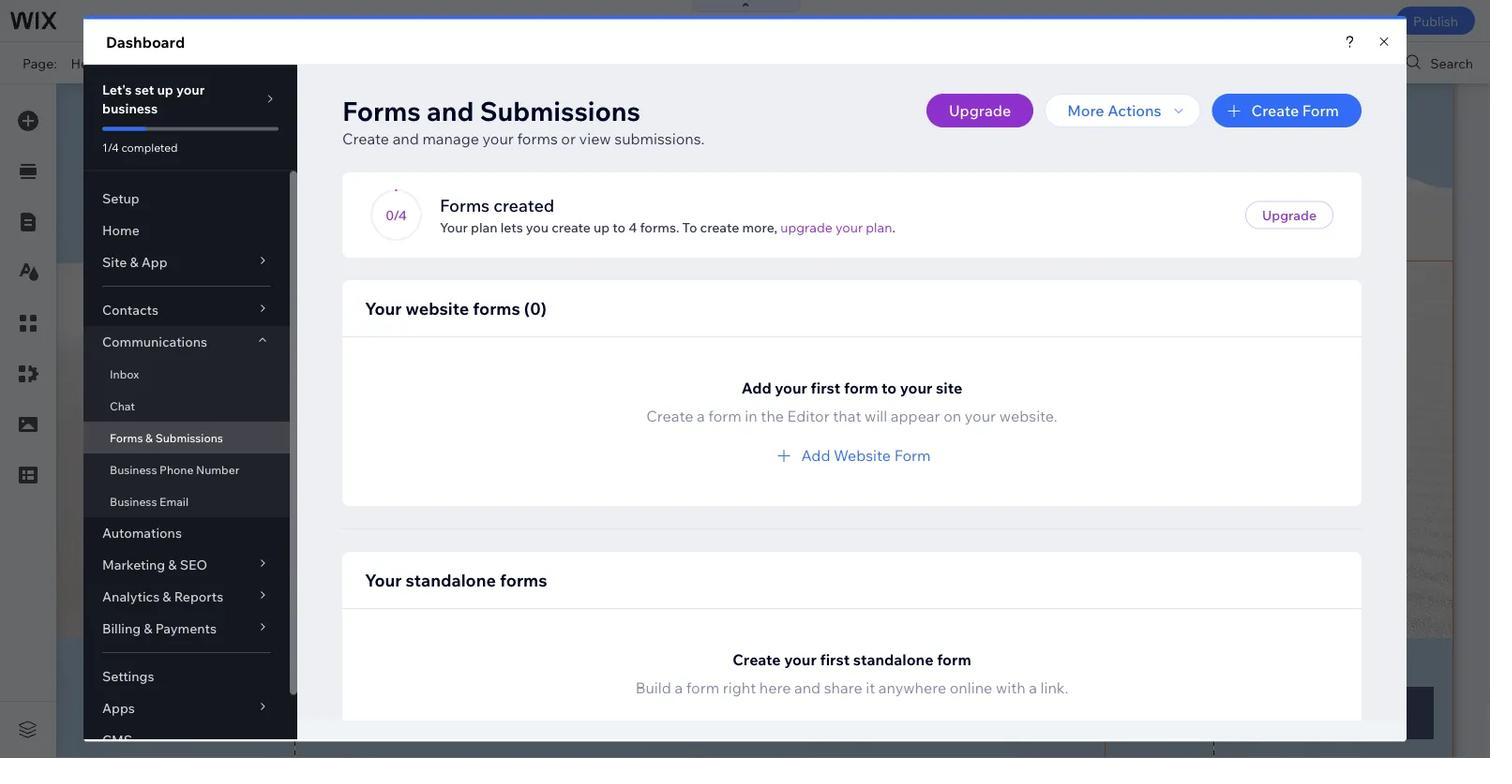 Task type: describe. For each thing, give the bounding box(es) containing it.
home
[[71, 55, 108, 71]]

save button
[[1250, 0, 1308, 41]]

100%
[[1254, 55, 1287, 71]]

wix
[[186, 119, 213, 138]]

inbox
[[1237, 208, 1271, 225]]

tools
[[1341, 55, 1373, 71]]

professional
[[348, 12, 423, 29]]

publish
[[1413, 12, 1458, 29]]

publish button
[[1396, 7, 1475, 35]]

site
[[87, 12, 111, 29]]

upgrade
[[1181, 12, 1235, 29]]

search
[[1430, 55, 1473, 71]]

hire a professional
[[310, 12, 423, 29]]

settings
[[140, 12, 191, 29]]

preview button
[[1308, 0, 1385, 41]]

100% button
[[1224, 42, 1300, 83]]



Task type: locate. For each thing, give the bounding box(es) containing it.
hire
[[310, 12, 335, 29]]

open inbox
[[1200, 208, 1271, 225]]

help
[[451, 12, 480, 29]]

connect
[[502, 54, 555, 71]]

chat
[[217, 119, 251, 138]]

dev
[[219, 12, 243, 29]]

domain
[[588, 54, 635, 71]]

your
[[557, 54, 585, 71]]

save
[[1264, 12, 1294, 29]]

https://www.wix.com/mysite connect your domain
[[323, 54, 635, 71]]

open
[[1200, 208, 1234, 225]]

a
[[338, 12, 345, 29]]

mode
[[246, 12, 281, 29]]

wix chat
[[186, 119, 251, 138]]

search button
[[1391, 42, 1490, 83]]

preview
[[1322, 12, 1371, 29]]

dev mode
[[219, 12, 281, 29]]

tools button
[[1301, 42, 1390, 83]]

https://www.wix.com/mysite
[[323, 54, 494, 71]]



Task type: vqa. For each thing, say whether or not it's contained in the screenshot.
Open
yes



